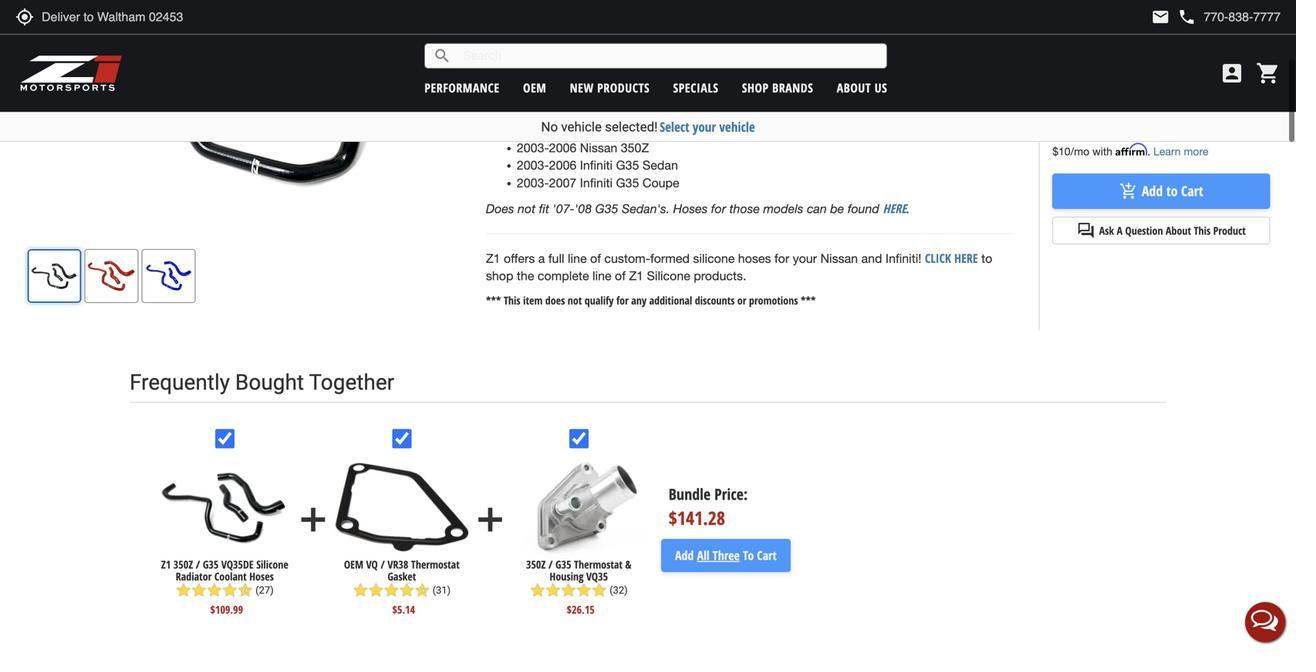 Task type: locate. For each thing, give the bounding box(es) containing it.
0 horizontal spatial nissan
[[580, 141, 617, 155]]

350z
[[621, 141, 649, 155], [173, 557, 193, 572], [526, 557, 546, 572]]

3 star from the left
[[207, 583, 222, 598]]

2006
[[549, 141, 576, 155], [549, 158, 576, 173]]

0 vertical spatial for
[[711, 201, 726, 216]]

g35 left the vq35
[[555, 557, 571, 572]]

1 vertical spatial to
[[1166, 182, 1178, 201]]

0 vertical spatial a
[[940, 72, 947, 86]]

1 vertical spatial 2003-
[[517, 158, 549, 173]]

hoses down rubber,
[[736, 90, 769, 104]]

about left us
[[837, 79, 871, 96]]

not
[[518, 201, 536, 216], [568, 293, 582, 308]]

mail phone
[[1151, 8, 1196, 26]]

1 horizontal spatial of
[[615, 269, 626, 283]]

0 vertical spatial not
[[518, 201, 536, 216]]

.
[[1147, 145, 1150, 158], [906, 201, 910, 216]]

making
[[767, 72, 808, 86]]

line for to shop the complete line of z1 silicone products.
[[592, 269, 611, 283]]

no
[[541, 119, 558, 135]]

1 / from the left
[[196, 557, 200, 572]]

for left the "any"
[[616, 293, 629, 308]]

star
[[176, 583, 191, 598], [191, 583, 207, 598], [207, 583, 222, 598], [222, 583, 238, 598], [353, 583, 368, 598], [368, 583, 384, 598], [384, 583, 399, 598], [399, 583, 415, 598], [530, 583, 545, 598], [545, 583, 561, 598], [561, 583, 576, 598], [576, 583, 592, 598], [592, 583, 607, 598]]

hoses up (27)
[[249, 569, 274, 584]]

2007
[[549, 176, 576, 190]]

0 vertical spatial line
[[568, 251, 587, 266]]

star_half left (31)
[[415, 583, 430, 598]]

/ left the vq35
[[548, 557, 553, 572]]

z1 motorsports logo image
[[19, 54, 123, 93]]

0 horizontal spatial a
[[538, 251, 545, 266]]

these
[[702, 90, 732, 104]]

1 horizontal spatial about
[[1166, 223, 1191, 238]]

0 vertical spatial your
[[876, 90, 900, 104]]

specials link
[[673, 79, 718, 96]]

*** right promotions
[[801, 293, 816, 308]]

z1 down custom- at the top of the page
[[629, 269, 643, 283]]

silicone down flexibility
[[563, 90, 605, 104]]

&
[[625, 557, 631, 572]]

with
[[1092, 145, 1112, 158]]

0 horizontal spatial add
[[675, 547, 694, 564]]

1 horizontal spatial star_half
[[415, 583, 430, 598]]

1 horizontal spatial silicone
[[647, 269, 690, 283]]

(31)
[[432, 585, 451, 596]]

1 vertical spatial add
[[675, 547, 694, 564]]

your left truck.
[[876, 90, 900, 104]]

1 horizontal spatial cart
[[1181, 182, 1203, 201]]

your
[[876, 90, 900, 104], [693, 118, 716, 136], [793, 251, 817, 266]]

superior
[[517, 72, 564, 86]]

0 vertical spatial silicone
[[563, 90, 605, 104]]

'08
[[575, 201, 592, 216]]

as left us
[[859, 90, 872, 104]]

0 horizontal spatial of
[[590, 251, 601, 266]]

1 horizontal spatial here
[[954, 250, 978, 266]]

1 vertical spatial for
[[774, 251, 789, 266]]

add all three to cart
[[675, 547, 777, 564]]

0 vertical spatial 2006
[[549, 141, 576, 155]]

0 horizontal spatial thermostat
[[411, 557, 460, 572]]

hoses down coupe
[[673, 201, 708, 216]]

1 vertical spatial oem
[[344, 557, 363, 572]]

1 horizontal spatial oem
[[523, 79, 546, 96]]

oem down temperatures.
[[523, 79, 546, 96]]

1 thermostat from the left
[[411, 557, 460, 572]]

0 horizontal spatial vehicle
[[561, 119, 602, 135]]

1 horizontal spatial 350z
[[526, 557, 546, 572]]

breakdown
[[740, 37, 802, 51]]

no vehicle selected! select your vehicle
[[541, 118, 755, 136]]

higher
[[849, 37, 883, 51]]

0 horizontal spatial oem
[[344, 557, 363, 572]]

sedan
[[643, 158, 678, 173]]

g35 right '08
[[595, 201, 618, 216]]

2003- down the no
[[517, 141, 549, 155]]

1 horizontal spatial hoses
[[673, 201, 708, 216]]

of inside to shop the complete line of z1 silicone products.
[[615, 269, 626, 283]]

1 horizontal spatial your
[[793, 251, 817, 266]]

0 horizontal spatial silicone
[[256, 557, 288, 572]]

0 vertical spatial 2003-
[[517, 141, 549, 155]]

1 vertical spatial this
[[504, 293, 520, 308]]

2 horizontal spatial z1
[[629, 269, 643, 283]]

selected!
[[605, 119, 658, 135]]

$141.28
[[669, 506, 725, 531]]

promotions
[[749, 293, 798, 308]]

thermostat left &
[[574, 557, 623, 572]]

a left full
[[538, 251, 545, 266]]

. inside 4 interest-free payments or as low as $10 /mo with affirm . learn more
[[1147, 145, 1150, 158]]

shopping_cart link
[[1252, 61, 1281, 86]]

not right does
[[568, 293, 582, 308]]

0 horizontal spatial this
[[504, 293, 520, 308]]

silicone up products.
[[693, 251, 735, 266]]

your down can
[[793, 251, 817, 266]]

performance
[[424, 79, 500, 96]]

to down learn
[[1166, 182, 1178, 201]]

2 horizontal spatial your
[[876, 90, 900, 104]]

silicone inside z1 offers a full line of custom-formed silicone hoses for your nissan and infiniti! click here
[[693, 251, 735, 266]]

of left custom- at the top of the page
[[590, 251, 601, 266]]

account_box
[[1220, 61, 1244, 86]]

2 horizontal spatial 350z
[[621, 141, 649, 155]]

2 star_half from the left
[[415, 583, 430, 598]]

350z left housing
[[526, 557, 546, 572]]

2 / from the left
[[380, 557, 385, 572]]

0 horizontal spatial your
[[693, 118, 716, 136]]

star_half left (27)
[[238, 583, 253, 598]]

cart down more
[[1181, 182, 1203, 201]]

0 horizontal spatial 350z
[[173, 557, 193, 572]]

this
[[1194, 223, 1211, 238], [504, 293, 520, 308]]

and left service
[[873, 72, 894, 86]]

0 horizontal spatial line
[[568, 251, 587, 266]]

line
[[568, 251, 587, 266], [592, 269, 611, 283]]

and left infiniti!
[[861, 251, 882, 266]]

this left the item
[[504, 293, 520, 308]]

1 add from the left
[[294, 501, 333, 539]]

0 horizontal spatial hoses
[[249, 569, 274, 584]]

z1 up shop at left top
[[486, 251, 500, 266]]

bought
[[235, 370, 304, 395]]

0 vertical spatial this
[[1194, 223, 1211, 238]]

vehicle right the no
[[561, 119, 602, 135]]

1 horizontal spatial or
[[1173, 129, 1183, 142]]

nissan down selected!
[[580, 141, 617, 155]]

product
[[1213, 223, 1246, 238]]

to inside to shop the complete line of z1 silicone products.
[[981, 251, 992, 266]]

formed
[[650, 251, 690, 266]]

None checkbox
[[215, 429, 234, 449]]

all
[[697, 547, 709, 564]]

. right found at the right
[[906, 201, 910, 216]]

1 horizontal spatial z1
[[486, 251, 500, 266]]

about us link
[[837, 79, 887, 96]]

1 vertical spatial hoses
[[249, 569, 274, 584]]

1 vertical spatial silicone
[[256, 557, 288, 572]]

. down payments
[[1147, 145, 1150, 158]]

star_half inside oem vq / vr38 thermostat gasket star star star star star_half (31) $5.14
[[415, 583, 430, 598]]

/ inside oem vq / vr38 thermostat gasket star star star star star_half (31) $5.14
[[380, 557, 385, 572]]

0 vertical spatial oem
[[523, 79, 546, 96]]

1 vertical spatial nissan
[[820, 251, 858, 266]]

1 horizontal spatial add
[[1142, 182, 1163, 201]]

1 vertical spatial cart
[[757, 547, 777, 564]]

2006 up the 2007
[[549, 158, 576, 173]]

vehicle down the these
[[719, 118, 755, 136]]

or right discounts
[[737, 293, 746, 308]]

brands
[[772, 79, 813, 96]]

0 horizontal spatial z1
[[161, 557, 171, 572]]

350z down selected!
[[621, 141, 649, 155]]

hoses inside z1 350z / g35 vq35de silicone radiator coolant hoses star star star star star_half (27) $109.99
[[249, 569, 274, 584]]

and inside z1 offers a full line of custom-formed silicone hoses for your nissan and infiniti! click here
[[861, 251, 882, 266]]

0 horizontal spatial .
[[906, 201, 910, 216]]

350z inside z1 350z / g35 vq35de silicone radiator coolant hoses star star star star star_half (27) $109.99
[[173, 557, 193, 572]]

1 horizontal spatial add
[[471, 501, 510, 539]]

1 2003- from the top
[[517, 141, 549, 155]]

for up promotions
[[774, 251, 789, 266]]

1 star_half from the left
[[238, 583, 253, 598]]

0 vertical spatial or
[[1173, 129, 1183, 142]]

when
[[618, 72, 648, 86]]

/ right the vq
[[380, 557, 385, 572]]

0 vertical spatial of
[[590, 251, 601, 266]]

your right select
[[693, 118, 716, 136]]

as up more
[[1186, 129, 1197, 142]]

for inside z1 offers a full line of custom-formed silicone hoses for your nissan and infiniti! click here
[[774, 251, 789, 266]]

here right found at the right
[[883, 200, 906, 217]]

and
[[873, 72, 894, 86], [861, 251, 882, 266]]

0 horizontal spatial to
[[711, 72, 722, 86]]

of down custom- at the top of the page
[[615, 269, 626, 283]]

0 vertical spatial and
[[873, 72, 894, 86]]

coolant
[[214, 569, 247, 584]]

add
[[294, 501, 333, 539], [471, 501, 510, 539]]

z1 offers a full line of custom-formed silicone hoses for your nissan and infiniti! click here
[[486, 250, 978, 266]]

2003- up fit in the left top of the page
[[517, 176, 549, 190]]

a
[[940, 72, 947, 86], [538, 251, 545, 266]]

2 thermostat from the left
[[574, 557, 623, 572]]

1 *** from the left
[[486, 293, 501, 308]]

to up the these
[[711, 72, 722, 86]]

phone
[[1177, 8, 1196, 26]]

question_answer
[[1077, 221, 1095, 240]]

thermostat up (31)
[[411, 557, 460, 572]]

not inside does not fit '07-'08 g35 sedan's. hoses for those models can be found here .
[[518, 201, 536, 216]]

***
[[486, 293, 501, 308], [801, 293, 816, 308]]

2006 down the no
[[549, 141, 576, 155]]

/ for coolant
[[196, 557, 200, 572]]

None checkbox
[[392, 429, 411, 449], [569, 429, 588, 449], [392, 429, 411, 449], [569, 429, 588, 449]]

line inside to shop the complete line of z1 silicone products.
[[592, 269, 611, 283]]

0 vertical spatial cart
[[1181, 182, 1203, 201]]

/ left coolant
[[196, 557, 200, 572]]

vq
[[366, 557, 378, 572]]

not left fit in the left top of the page
[[518, 201, 536, 216]]

/ inside z1 350z / g35 vq35de silicone radiator coolant hoses star star star star star_half (27) $109.99
[[196, 557, 200, 572]]

mail link
[[1151, 8, 1170, 26]]

1 horizontal spatial ***
[[801, 293, 816, 308]]

additional
[[649, 293, 692, 308]]

1 horizontal spatial to
[[981, 251, 992, 266]]

or inside 4 interest-free payments or as low as $10 /mo with affirm . learn more
[[1173, 129, 1183, 142]]

or up learn more link
[[1173, 129, 1183, 142]]

1 vertical spatial z1
[[629, 269, 643, 283]]

1 vertical spatial .
[[906, 201, 910, 216]]

us
[[875, 79, 887, 96]]

0 vertical spatial about
[[837, 79, 871, 96]]

flexibility
[[567, 72, 615, 86]]

$26.15
[[567, 602, 595, 617]]

hoses up products.
[[738, 251, 771, 266]]

shop
[[486, 269, 513, 283]]

0 horizontal spatial star_half
[[238, 583, 253, 598]]

2003-
[[517, 141, 549, 155], [517, 158, 549, 173], [517, 176, 549, 190]]

0 vertical spatial to
[[711, 72, 722, 86]]

cart right to
[[757, 547, 777, 564]]

1 vertical spatial of
[[615, 269, 626, 283]]

0 horizontal spatial ***
[[486, 293, 501, 308]]

*** down shop at left top
[[486, 293, 501, 308]]

0 vertical spatial hoses
[[736, 90, 769, 104]]

350z left coolant
[[173, 557, 193, 572]]

vq35
[[586, 569, 608, 584]]

z1
[[486, 251, 500, 266], [629, 269, 643, 283], [161, 557, 171, 572]]

1 horizontal spatial nissan
[[820, 251, 858, 266]]

1 vertical spatial your
[[693, 118, 716, 136]]

1 horizontal spatial silicone
[[693, 251, 735, 266]]

0 horizontal spatial add
[[294, 501, 333, 539]]

z1 inside z1 offers a full line of custom-formed silicone hoses for your nissan and infiniti! click here
[[486, 251, 500, 266]]

for
[[711, 201, 726, 216], [774, 251, 789, 266], [616, 293, 629, 308]]

fit
[[539, 201, 549, 216]]

line inside z1 offers a full line of custom-formed silicone hoses for your nissan and infiniti! click here
[[568, 251, 587, 266]]

infiniti
[[580, 158, 613, 173], [580, 176, 613, 190]]

line up qualify on the top of page
[[592, 269, 611, 283]]

of inside z1 offers a full line of custom-formed silicone hoses for your nissan and infiniti! click here
[[590, 251, 601, 266]]

oem link
[[523, 79, 546, 96]]

a right service
[[940, 72, 947, 86]]

g35 inside z1 350z / g35 vq35de silicone radiator coolant hoses star star star star star_half (27) $109.99
[[203, 557, 219, 572]]

line right full
[[568, 251, 587, 266]]

11 star from the left
[[561, 583, 576, 598]]

2 vertical spatial 2003-
[[517, 176, 549, 190]]

2 add from the left
[[471, 501, 510, 539]]

2003- up the 2007
[[517, 158, 549, 173]]

z1 inside z1 350z / g35 vq35de silicone radiator coolant hoses star star star star star_half (27) $109.99
[[161, 557, 171, 572]]

discounts
[[695, 293, 735, 308]]

0 vertical spatial silicone
[[647, 269, 690, 283]]

as right 'low'
[[1220, 129, 1231, 142]]

click
[[925, 250, 951, 266]]

1 star from the left
[[176, 583, 191, 598]]

0 vertical spatial hoses
[[673, 201, 708, 216]]

1 horizontal spatial thermostat
[[574, 557, 623, 572]]

new products link
[[570, 79, 650, 96]]

10 star from the left
[[545, 583, 561, 598]]

1 vertical spatial a
[[538, 251, 545, 266]]

1 horizontal spatial /
[[380, 557, 385, 572]]

to
[[743, 547, 754, 564]]

1 horizontal spatial line
[[592, 269, 611, 283]]

4
[[1052, 129, 1058, 142]]

thermostat
[[411, 557, 460, 572], [574, 557, 623, 572]]

low
[[1200, 129, 1217, 142]]

. inside does not fit '07-'08 g35 sedan's. hoses for those models can be found here .
[[906, 201, 910, 216]]

0 vertical spatial infiniti
[[580, 158, 613, 173]]

0 horizontal spatial here
[[883, 200, 906, 217]]

bundle price: $141.28
[[669, 484, 748, 531]]

nissan down be
[[820, 251, 858, 266]]

0 horizontal spatial about
[[837, 79, 871, 96]]

about right question
[[1166, 223, 1191, 238]]

vr38
[[388, 557, 408, 572]]

for left those
[[711, 201, 726, 216]]

2 horizontal spatial for
[[774, 251, 789, 266]]

hoses
[[736, 90, 769, 104], [738, 251, 771, 266]]

2 vertical spatial z1
[[161, 557, 171, 572]]

0 horizontal spatial for
[[616, 293, 629, 308]]

oem inside oem vq / vr38 thermostat gasket star star star star star_half (31) $5.14
[[344, 557, 363, 572]]

z1 left radiator
[[161, 557, 171, 572]]

1 horizontal spatial not
[[568, 293, 582, 308]]

1 horizontal spatial .
[[1147, 145, 1150, 158]]

select
[[660, 118, 689, 136]]

add right add_shopping_cart on the top right of page
[[1142, 182, 1163, 201]]

1 vertical spatial line
[[592, 269, 611, 283]]

products
[[597, 79, 650, 96]]

silicone up (27)
[[256, 557, 288, 572]]

2 star from the left
[[191, 583, 207, 598]]

oem left the vq
[[344, 557, 363, 572]]

price:
[[714, 484, 748, 505]]

as
[[816, 90, 829, 104], [859, 90, 872, 104], [1186, 129, 1197, 142], [1220, 129, 1231, 142]]

3 / from the left
[[548, 557, 553, 572]]

star_half
[[238, 583, 253, 598], [415, 583, 430, 598]]

bundle
[[669, 484, 711, 505]]

0 vertical spatial .
[[1147, 145, 1150, 158]]

this left product
[[1194, 223, 1211, 238]]

1 horizontal spatial for
[[711, 201, 726, 216]]

z1 for $109.99
[[161, 557, 171, 572]]

g35 left vq35de on the bottom left of page
[[203, 557, 219, 572]]

0 vertical spatial z1
[[486, 251, 500, 266]]

to right click here link
[[981, 251, 992, 266]]

thermostat inside 350z / g35 thermostat & housing vq35 star star star star star (32) $26.15
[[574, 557, 623, 572]]

silicone down the formed
[[647, 269, 690, 283]]

more
[[1184, 145, 1208, 158]]

new
[[570, 79, 594, 96]]

0 vertical spatial nissan
[[580, 141, 617, 155]]

4 star from the left
[[222, 583, 238, 598]]

here right the click
[[954, 250, 978, 266]]

of for to shop the complete line of z1 silicone products.
[[615, 269, 626, 283]]

1 vertical spatial 2006
[[549, 158, 576, 173]]

add left all
[[675, 547, 694, 564]]

1 vertical spatial silicone
[[693, 251, 735, 266]]

1 horizontal spatial a
[[940, 72, 947, 86]]



Task type: describe. For each thing, give the bounding box(es) containing it.
1 2006 from the top
[[549, 141, 576, 155]]

frequently
[[130, 370, 230, 395]]

material
[[608, 90, 652, 104]]

add_shopping_cart add to cart
[[1119, 182, 1203, 201]]

normal
[[914, 37, 952, 51]]

hoses inside does not fit '07-'08 g35 sedan's. hoses for those models can be found here .
[[673, 201, 708, 216]]

8 star from the left
[[399, 583, 415, 598]]

those
[[729, 201, 760, 216]]

select your vehicle link
[[660, 118, 755, 136]]

2003-2006 nissan 350z 2003-2006 infiniti g35 sedan 2003-2007 infiniti g35 coupe
[[517, 141, 679, 190]]

a
[[1117, 223, 1122, 238]]

oem for oem vq / vr38 thermostat gasket star star star star star_half (31) $5.14
[[344, 557, 363, 572]]

nissan inside z1 offers a full line of custom-formed silicone hoses for your nissan and infiniti! click here
[[820, 251, 858, 266]]

nissan inside 2003-2006 nissan 350z 2003-2006 infiniti g35 sedan 2003-2007 infiniti g35 coupe
[[580, 141, 617, 155]]

(32)
[[609, 585, 628, 596]]

prevents
[[689, 37, 737, 51]]

0 vertical spatial here
[[883, 200, 906, 217]]

z1 inside to shop the complete line of z1 silicone products.
[[629, 269, 643, 283]]

full
[[548, 251, 564, 266]]

shopping_cart
[[1256, 61, 1281, 86]]

Search search field
[[451, 44, 887, 68]]

g35 inside does not fit '07-'08 g35 sedan's. hoses for those models can be found here .
[[595, 201, 618, 216]]

z1 for click
[[486, 251, 500, 266]]

2 infiniti from the top
[[580, 176, 613, 190]]

2 *** from the left
[[801, 293, 816, 308]]

resistance
[[629, 37, 686, 51]]

$10
[[1052, 145, 1070, 158]]

star_half inside z1 350z / g35 vq35de silicone radiator coolant hoses star star star star star_half (27) $109.99
[[238, 583, 253, 598]]

vehicle inside no vehicle selected! select your vehicle
[[561, 119, 602, 135]]

complete
[[538, 269, 589, 283]]

service
[[898, 72, 937, 86]]

learn more link
[[1153, 145, 1208, 158]]

3 2003- from the top
[[517, 176, 549, 190]]

add_shopping_cart
[[1119, 182, 1138, 201]]

for inside does not fit '07-'08 g35 sedan's. hoses for those models can be found here .
[[711, 201, 726, 216]]

any
[[631, 293, 647, 308]]

g35 inside 350z / g35 thermostat & housing vq35 star star star star star (32) $26.15
[[555, 557, 571, 572]]

gasket
[[387, 569, 416, 584]]

thermal
[[585, 37, 626, 51]]

$109.99
[[210, 602, 243, 617]]

operating
[[955, 37, 1008, 51]]

about inside question_answer ask a question about this product
[[1166, 223, 1191, 238]]

0 horizontal spatial or
[[737, 293, 746, 308]]

your inside z1 offers a full line of custom-formed silicone hoses for your nissan and infiniti! click here
[[793, 251, 817, 266]]

shop brands link
[[742, 79, 813, 96]]

vq35de
[[221, 557, 254, 572]]

silicone inside z1 350z / g35 vq35de silicone radiator coolant hoses star star star star star_half (27) $109.99
[[256, 557, 288, 572]]

$5.14
[[392, 602, 415, 617]]

account_box link
[[1216, 61, 1248, 86]]

qualify
[[585, 293, 614, 308]]

12 star from the left
[[576, 583, 592, 598]]

hoses inside z1 offers a full line of custom-formed silicone hoses for your nissan and infiniti! click here
[[738, 251, 771, 266]]

exceptional thermal resistance prevents breakdown even at higher than normal operating temperatures. superior flexibility when compared to rubber, making installation and service a breeze! durable silicone material ensures these hoses will last as long as your truck.
[[517, 37, 1008, 104]]

three
[[713, 547, 740, 564]]

my_location
[[15, 8, 34, 26]]

1 vertical spatial not
[[568, 293, 582, 308]]

line for z1 offers a full line of custom-formed silicone hoses for your nissan and infiniti! click here
[[568, 251, 587, 266]]

search
[[433, 47, 451, 65]]

sedan's.
[[622, 201, 670, 216]]

offers
[[504, 251, 535, 266]]

truck.
[[903, 90, 935, 104]]

payments
[[1122, 129, 1170, 142]]

a inside exceptional thermal resistance prevents breakdown even at higher than normal operating temperatures. superior flexibility when compared to rubber, making installation and service a breeze! durable silicone material ensures these hoses will last as long as your truck.
[[940, 72, 947, 86]]

2 vertical spatial for
[[616, 293, 629, 308]]

new products
[[570, 79, 650, 96]]

long
[[832, 90, 856, 104]]

performance link
[[424, 79, 500, 96]]

together
[[309, 370, 394, 395]]

will
[[772, 90, 790, 104]]

phone link
[[1177, 8, 1281, 26]]

breeze!
[[950, 72, 990, 86]]

does
[[486, 201, 514, 216]]

13 star from the left
[[592, 583, 607, 598]]

exceptional
[[517, 37, 581, 51]]

thermostat inside oem vq / vr38 thermostat gasket star star star star star_half (31) $5.14
[[411, 557, 460, 572]]

a inside z1 offers a full line of custom-formed silicone hoses for your nissan and infiniti! click here
[[538, 251, 545, 266]]

here link
[[883, 200, 906, 217]]

ask
[[1099, 223, 1114, 238]]

ensures
[[656, 90, 699, 104]]

installation
[[811, 72, 870, 86]]

g35 up sedan's.
[[616, 176, 639, 190]]

6 star from the left
[[368, 583, 384, 598]]

to inside exceptional thermal resistance prevents breakdown even at higher than normal operating temperatures. superior flexibility when compared to rubber, making installation and service a breeze! durable silicone material ensures these hoses will last as long as your truck.
[[711, 72, 722, 86]]

hoses inside exceptional thermal resistance prevents breakdown even at higher than normal operating temperatures. superior flexibility when compared to rubber, making installation and service a breeze! durable silicone material ensures these hoses will last as long as your truck.
[[736, 90, 769, 104]]

custom-
[[604, 251, 650, 266]]

this inside question_answer ask a question about this product
[[1194, 223, 1211, 238]]

350z inside 350z / g35 thermostat & housing vq35 star star star star star (32) $26.15
[[526, 557, 546, 572]]

question_answer ask a question about this product
[[1077, 221, 1246, 240]]

as right last
[[816, 90, 829, 104]]

and inside exceptional thermal resistance prevents breakdown even at higher than normal operating temperatures. superior flexibility when compared to rubber, making installation and service a breeze! durable silicone material ensures these hoses will last as long as your truck.
[[873, 72, 894, 86]]

item
[[523, 293, 543, 308]]

350z / g35 thermostat & housing vq35 star star star star star (32) $26.15
[[526, 557, 631, 617]]

g35 left sedan
[[616, 158, 639, 173]]

frequently bought together
[[130, 370, 394, 395]]

oem for oem
[[523, 79, 546, 96]]

silicone inside to shop the complete line of z1 silicone products.
[[647, 269, 690, 283]]

temperatures.
[[517, 54, 593, 69]]

*** this item does not qualify for any additional discounts or promotions ***
[[486, 293, 816, 308]]

shop brands
[[742, 79, 813, 96]]

1 infiniti from the top
[[580, 158, 613, 173]]

oem vq / vr38 thermostat gasket star star star star star_half (31) $5.14
[[344, 557, 460, 617]]

models
[[763, 201, 803, 216]]

2 2003- from the top
[[517, 158, 549, 173]]

of for z1 offers a full line of custom-formed silicone hoses for your nissan and infiniti! click here
[[590, 251, 601, 266]]

your inside exceptional thermal resistance prevents breakdown even at higher than normal operating temperatures. superior flexibility when compared to rubber, making installation and service a breeze! durable silicone material ensures these hoses will last as long as your truck.
[[876, 90, 900, 104]]

1 vertical spatial here
[[954, 250, 978, 266]]

interest-
[[1061, 129, 1101, 142]]

0 horizontal spatial cart
[[757, 547, 777, 564]]

7 star from the left
[[384, 583, 399, 598]]

5 star from the left
[[353, 583, 368, 598]]

2 2006 from the top
[[549, 158, 576, 173]]

0 vertical spatial add
[[1142, 182, 1163, 201]]

1 horizontal spatial vehicle
[[719, 118, 755, 136]]

the
[[517, 269, 534, 283]]

coupe
[[643, 176, 679, 190]]

350z inside 2003-2006 nissan 350z 2003-2006 infiniti g35 sedan 2003-2007 infiniti g35 coupe
[[621, 141, 649, 155]]

silicone inside exceptional thermal resistance prevents breakdown even at higher than normal operating temperatures. superior flexibility when compared to rubber, making installation and service a breeze! durable silicone material ensures these hoses will last as long as your truck.
[[563, 90, 605, 104]]

click here link
[[925, 250, 978, 266]]

4 interest-free payments or as low as $10 /mo with affirm . learn more
[[1052, 129, 1231, 158]]

affirm
[[1115, 143, 1147, 156]]

products.
[[694, 269, 746, 283]]

be
[[830, 201, 844, 216]]

/mo
[[1070, 145, 1089, 158]]

housing
[[550, 569, 584, 584]]

9 star from the left
[[530, 583, 545, 598]]

/ for star
[[380, 557, 385, 572]]

does not fit '07-'08 g35 sedan's. hoses for those models can be found here .
[[486, 200, 910, 217]]

/ inside 350z / g35 thermostat & housing vq35 star star star star star (32) $26.15
[[548, 557, 553, 572]]



Task type: vqa. For each thing, say whether or not it's contained in the screenshot.
z1 inside Z1 OFFERS A FULL LINE OF CUSTOM-FORMED SILICONE HOSES FOR YOUR NISSAN AND INFINITI! CLICK HERE
yes



